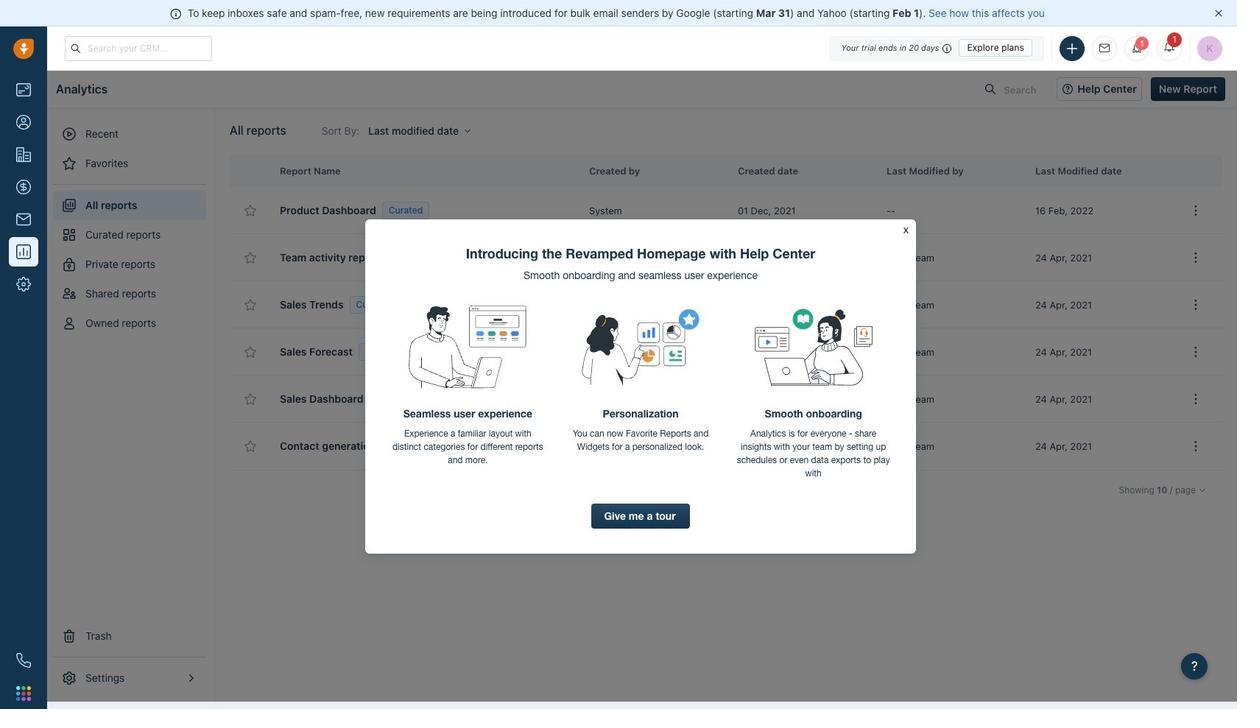 Task type: describe. For each thing, give the bounding box(es) containing it.
freshworks switcher image
[[16, 687, 31, 701]]

Search your CRM... text field
[[65, 36, 212, 61]]

phone image
[[16, 654, 31, 668]]

close image
[[1216, 10, 1223, 17]]



Task type: locate. For each thing, give the bounding box(es) containing it.
phone element
[[9, 646, 38, 676]]

send email image
[[1100, 44, 1110, 53]]



